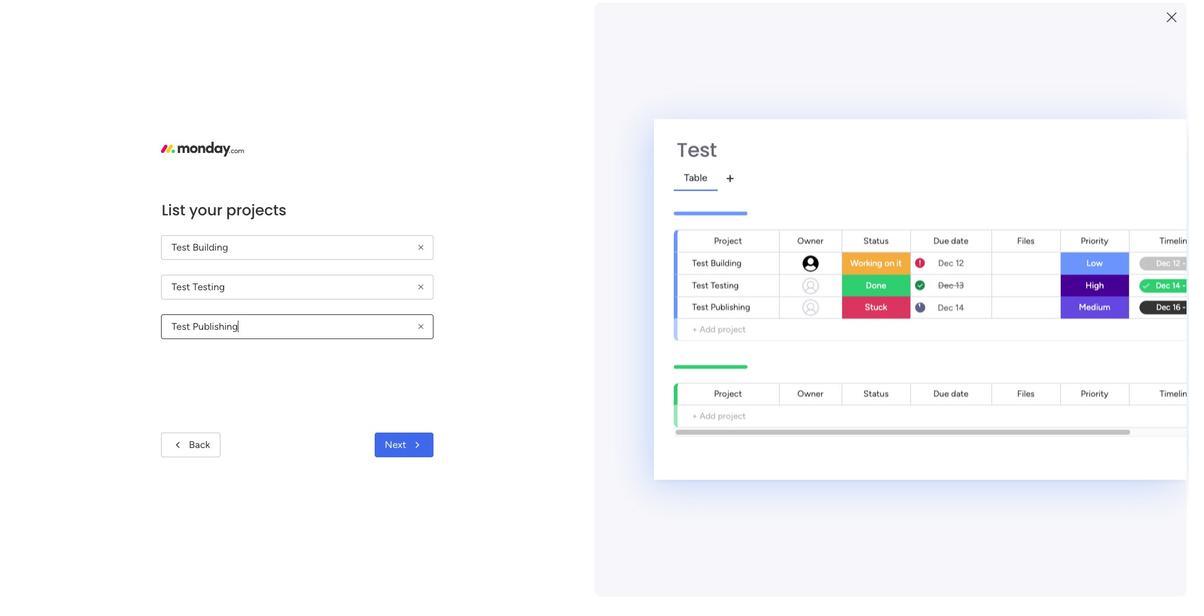 Task type: vqa. For each thing, say whether or not it's contained in the screenshot.
ENTIRE
no



Task type: locate. For each thing, give the bounding box(es) containing it.
files down install our mobile app
[[1017, 235, 1035, 246]]

explore templates button
[[955, 425, 1126, 450]]

inspired
[[1001, 471, 1037, 483]]

project
[[714, 235, 742, 246], [262, 251, 295, 263], [714, 389, 742, 399]]

1 horizontal spatial your
[[983, 389, 1003, 401]]

main
[[341, 272, 360, 282]]

your inside boost your workflow in minutes with ready-made templates
[[983, 389, 1003, 401]]

1 vertical spatial project
[[262, 251, 295, 263]]

1 vertical spatial your
[[983, 389, 1003, 401]]

0 vertical spatial timeline
[[1160, 235, 1189, 246]]

1 due from the top
[[934, 235, 949, 246]]

conference
[[586, 7, 634, 18]]

0 horizontal spatial work
[[260, 272, 278, 282]]

2 owner from the top
[[798, 389, 824, 399]]

0 vertical spatial project
[[718, 324, 746, 334]]

work inside "button"
[[302, 417, 323, 428]]

our
[[543, 7, 557, 18]]

1 vertical spatial priority
[[1081, 389, 1109, 399]]

+ add project
[[692, 324, 746, 334], [692, 411, 746, 421]]

0 vertical spatial +
[[692, 324, 698, 334]]

1 vertical spatial templates
[[1036, 431, 1081, 443]]

1 vertical spatial + add project
[[692, 411, 746, 421]]

getting started element
[[948, 494, 1133, 544]]

click
[[750, 7, 768, 18]]

learn & get inspired
[[948, 471, 1037, 483]]

1 horizontal spatial in
[[1049, 389, 1057, 401]]

list your projects
[[162, 200, 287, 220]]

owner
[[798, 235, 824, 246], [798, 389, 824, 399]]

0 horizontal spatial in
[[722, 7, 729, 18]]

0 vertical spatial learn
[[948, 471, 972, 483]]

your
[[1019, 119, 1041, 133]]

getting started learn how monday.com works
[[997, 507, 1114, 531]]

1 vertical spatial files
[[1017, 389, 1035, 399]]

your
[[189, 200, 222, 220], [983, 389, 1003, 401]]

in
[[722, 7, 729, 18], [1049, 389, 1057, 401]]

0 vertical spatial priority
[[1081, 235, 1109, 246]]

getting
[[997, 507, 1027, 518]]

management down project management
[[281, 272, 332, 282]]

management
[[281, 272, 332, 282], [325, 417, 380, 428]]

register in one click →
[[685, 7, 780, 18]]

building
[[711, 258, 742, 268]]

open update feed (inbox) image
[[229, 320, 243, 334]]

1 vertical spatial in
[[1049, 389, 1057, 401]]

help center element
[[948, 554, 1133, 600]]

1 vertical spatial owner
[[798, 389, 824, 399]]

templates right explore
[[1036, 431, 1081, 443]]

logo image
[[161, 142, 244, 157]]

0 vertical spatial files
[[1017, 235, 1035, 246]]

1 vertical spatial status
[[864, 389, 889, 399]]

1 vertical spatial due
[[934, 389, 949, 399]]

test building
[[692, 258, 742, 268]]

+
[[692, 324, 698, 334], [692, 411, 698, 421]]

complete
[[966, 119, 1016, 133]]

made
[[984, 404, 1009, 415]]

install our mobile app link
[[979, 218, 1133, 232]]

work
[[260, 272, 278, 282], [302, 417, 323, 428]]

files
[[1017, 235, 1035, 246], [1017, 389, 1035, 399]]

1 priority from the top
[[1081, 235, 1109, 246]]

0 vertical spatial + add project
[[692, 324, 746, 334]]

priority
[[1081, 235, 1109, 246], [1081, 389, 1109, 399]]

boost your workflow in minutes with ready-made templates
[[955, 389, 1116, 415]]

complete your profile
[[966, 119, 1076, 133]]

None text field
[[161, 235, 434, 260]]

test testing
[[692, 280, 739, 290]]

templates
[[1011, 404, 1056, 415], [1036, 431, 1081, 443]]

mobile
[[1023, 219, 1051, 230]]

learn down getting at the bottom right
[[997, 521, 1018, 531]]

1 project from the top
[[718, 324, 746, 334]]

templates image image
[[959, 292, 1122, 378]]

add
[[700, 324, 716, 334], [700, 411, 716, 421]]

learn
[[948, 471, 972, 483], [997, 521, 1018, 531]]

2 files from the top
[[1017, 389, 1035, 399]]

1 vertical spatial work
[[302, 417, 323, 428]]

0 vertical spatial owner
[[798, 235, 824, 246]]

0 vertical spatial work
[[260, 272, 278, 282]]

project
[[718, 324, 746, 334], [718, 411, 746, 421]]

due
[[934, 235, 949, 246], [934, 389, 949, 399]]

date
[[951, 235, 969, 246], [951, 389, 969, 399]]

14th
[[655, 7, 673, 18]]

0 horizontal spatial learn
[[948, 471, 972, 483]]

back
[[189, 439, 210, 451]]

test for test
[[677, 136, 717, 164]]

in inside boost your workflow in minutes with ready-made templates
[[1049, 389, 1057, 401]]

templates inside boost your workflow in minutes with ready-made templates
[[1011, 404, 1056, 415]]

lottie animation element
[[597, 55, 945, 102]]

1 + from the top
[[692, 324, 698, 334]]

list
[[162, 200, 185, 220]]

for
[[529, 7, 541, 18]]

1 vertical spatial management
[[325, 417, 380, 428]]

next button
[[375, 433, 434, 458]]

in left minutes at the right bottom of page
[[1049, 389, 1057, 401]]

2 + from the top
[[692, 411, 698, 421]]

work for work management > main workspace
[[260, 272, 278, 282]]

started
[[1029, 507, 1058, 518]]

0 vertical spatial due date
[[934, 235, 969, 246]]

0 vertical spatial management
[[281, 272, 332, 282]]

dec
[[636, 7, 653, 18]]

0 vertical spatial templates
[[1011, 404, 1056, 415]]

2 priority from the top
[[1081, 389, 1109, 399]]

status
[[864, 235, 889, 246], [864, 389, 889, 399]]

with
[[1097, 389, 1116, 401]]

our
[[1005, 219, 1021, 230]]

one
[[732, 7, 747, 18]]

0 horizontal spatial your
[[189, 200, 222, 220]]

test
[[677, 136, 717, 164], [692, 258, 709, 268], [692, 280, 709, 290], [692, 302, 709, 312]]

in left one
[[722, 7, 729, 18]]

0 vertical spatial date
[[951, 235, 969, 246]]

1 vertical spatial +
[[692, 411, 698, 421]]

join
[[497, 7, 515, 18]]

1 vertical spatial add
[[700, 411, 716, 421]]

due date
[[934, 235, 969, 246], [934, 389, 969, 399]]

public board image
[[244, 251, 258, 264]]

add to favorites image
[[388, 251, 400, 264]]

1 vertical spatial learn
[[997, 521, 1018, 531]]

timeline
[[1160, 235, 1189, 246], [1160, 389, 1189, 399]]

0 vertical spatial due
[[934, 235, 949, 246]]

1 horizontal spatial work
[[302, 417, 323, 428]]

1 + add project from the top
[[692, 324, 746, 334]]

your for list
[[189, 200, 222, 220]]

None text field
[[161, 275, 434, 299], [161, 314, 434, 339], [161, 275, 434, 299], [161, 314, 434, 339]]

2 due from the top
[[934, 389, 949, 399]]

1 vertical spatial due date
[[934, 389, 969, 399]]

work management button
[[236, 386, 567, 441]]

management up the "next" button
[[325, 417, 380, 428]]

explore
[[1001, 431, 1034, 443]]

1 vertical spatial date
[[951, 389, 969, 399]]

templates down workflow
[[1011, 404, 1056, 415]]

test for test testing
[[692, 280, 709, 290]]

learn inside getting started learn how monday.com works
[[997, 521, 1018, 531]]

profile
[[1044, 119, 1076, 133]]

dapulse x slim image
[[1115, 115, 1130, 129]]

component image
[[244, 270, 255, 282]]

1 horizontal spatial learn
[[997, 521, 1018, 531]]

templates inside button
[[1036, 431, 1081, 443]]

0 vertical spatial add
[[700, 324, 716, 334]]

workflow
[[1006, 389, 1046, 401]]

minutes
[[1059, 389, 1095, 401]]

1 vertical spatial timeline
[[1160, 389, 1189, 399]]

management inside "button"
[[325, 417, 380, 428]]

learn left & on the right
[[948, 471, 972, 483]]

0 vertical spatial your
[[189, 200, 222, 220]]

0 vertical spatial in
[[722, 7, 729, 18]]

0 vertical spatial status
[[864, 235, 889, 246]]

your for boost
[[983, 389, 1003, 401]]

files up explore
[[1017, 389, 1035, 399]]

2 add from the top
[[700, 411, 716, 421]]

your up made
[[983, 389, 1003, 401]]

explore templates
[[1001, 431, 1081, 443]]

1 vertical spatial project
[[718, 411, 746, 421]]

register
[[685, 7, 720, 18]]

your right list
[[189, 200, 222, 220]]



Task type: describe. For each thing, give the bounding box(es) containing it.
monday.com
[[1039, 521, 1089, 531]]

1 due date from the top
[[934, 235, 969, 246]]

✨
[[483, 7, 495, 18]]

test for test building
[[692, 258, 709, 268]]

test for test publishing
[[692, 302, 709, 312]]

&
[[975, 471, 981, 483]]

2 timeline from the top
[[1160, 389, 1189, 399]]

boost
[[955, 389, 981, 401]]

work management
[[302, 417, 380, 428]]

projects
[[226, 200, 287, 220]]

project management
[[262, 251, 357, 263]]

publishing
[[711, 302, 750, 312]]

1 timeline from the top
[[1160, 235, 1189, 246]]

install our mobile app
[[979, 219, 1071, 230]]

get
[[984, 471, 999, 483]]

2 status from the top
[[864, 389, 889, 399]]

>
[[334, 272, 339, 282]]

1 date from the top
[[951, 235, 969, 246]]

work for work management
[[302, 417, 323, 428]]

1 status from the top
[[864, 235, 889, 246]]

how
[[1020, 521, 1037, 531]]

2 project from the top
[[718, 411, 746, 421]]

work management > main workspace
[[260, 272, 404, 282]]

2 due date from the top
[[934, 389, 969, 399]]

register in one click → link
[[685, 7, 780, 18]]

2 vertical spatial project
[[714, 389, 742, 399]]

0 vertical spatial project
[[714, 235, 742, 246]]

install
[[979, 219, 1003, 230]]

ready-
[[955, 404, 984, 415]]

app
[[1053, 219, 1071, 230]]

2 + add project from the top
[[692, 411, 746, 421]]

2 date from the top
[[951, 389, 969, 399]]

workspace
[[362, 272, 404, 282]]

back button
[[161, 433, 221, 458]]

→
[[771, 7, 780, 18]]

1 files from the top
[[1017, 235, 1035, 246]]

✨ join us for our online conference dec 14th
[[481, 7, 673, 18]]

management
[[298, 251, 357, 263]]

online
[[559, 7, 584, 18]]

next
[[385, 439, 406, 451]]

1 owner from the top
[[798, 235, 824, 246]]

us
[[517, 7, 527, 18]]

works
[[1091, 521, 1114, 531]]

workspaces navigation
[[9, 145, 121, 165]]

management for work management
[[325, 417, 380, 428]]

management for work management > main workspace
[[281, 272, 332, 282]]

testing
[[711, 280, 739, 290]]

test publishing
[[692, 302, 750, 312]]

1 add from the top
[[700, 324, 716, 334]]



